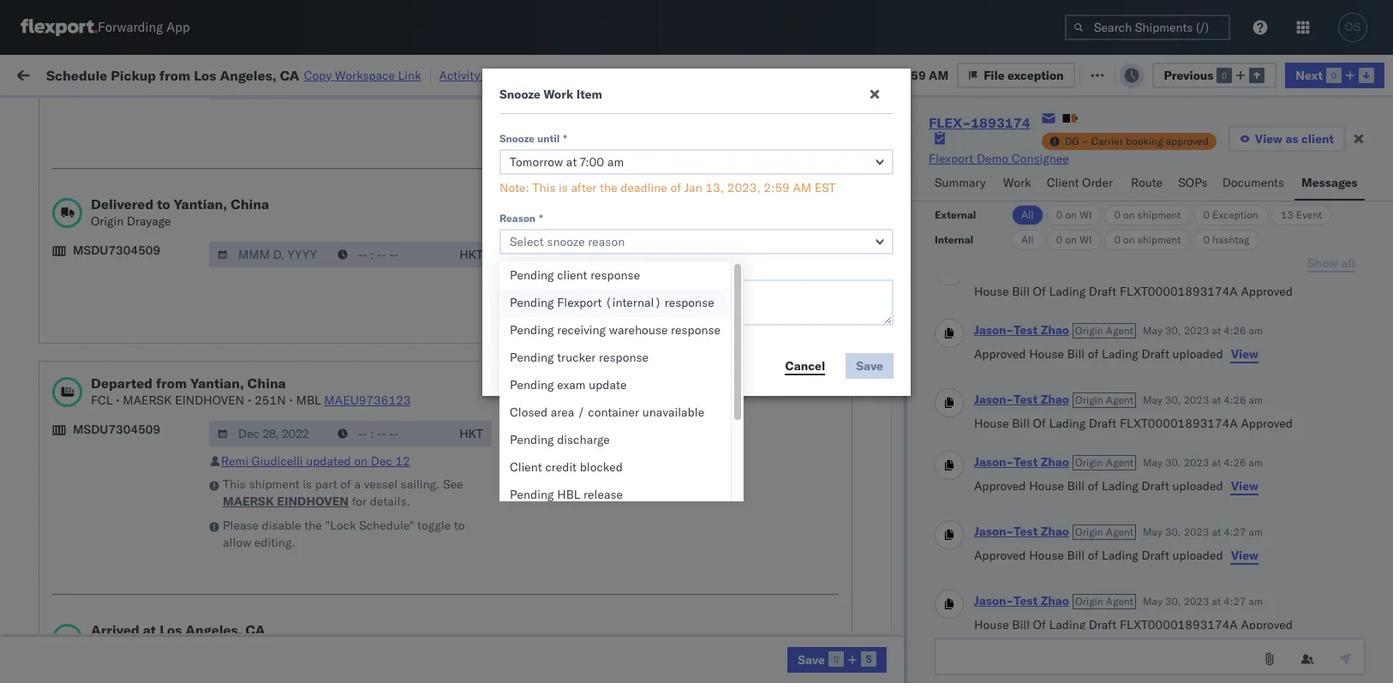 Task type: describe. For each thing, give the bounding box(es) containing it.
schedule for schedule delivery appointment link corresponding to ceau7522281, hlxu6269489, hlxu8034992
[[39, 209, 90, 224]]

message
[[231, 66, 279, 82]]

jason-test zhao button for third view "button"
[[975, 524, 1070, 539]]

3 schedule pickup from los angeles, ca link from the top
[[39, 350, 243, 384]]

arrived at los angeles, ca
[[91, 621, 265, 639]]

jason-test zhao origin agent for jason-test zhao button associated with second view "button" from the top
[[975, 454, 1134, 470]]

copy
[[304, 67, 332, 83]]

1 account from the top
[[836, 587, 881, 602]]

consignee down consignee button
[[719, 172, 776, 187]]

est, for upload customs clearance documents 'link' associated with bosch ocean test
[[328, 398, 353, 414]]

approved house bill of lading draft uploaded view for second view "button" from the top
[[975, 478, 1259, 494]]

agent for second view "button" from the top
[[1106, 456, 1134, 469]]

2 schedule pickup from los angeles, ca link from the top
[[39, 275, 243, 309]]

reason *
[[500, 212, 543, 225]]

4 1889466 from the top
[[983, 549, 1035, 564]]

1 vertical spatial *
[[539, 212, 543, 225]]

area
[[551, 405, 575, 420]]

(optional)
[[608, 262, 664, 275]]

1 schedule pickup from los angeles, ca link from the top
[[39, 237, 243, 271]]

this inside this shipment is part of a vessel sailing. see maersk eindhoven for details.
[[223, 477, 246, 492]]

route button
[[1125, 167, 1172, 201]]

1 view button from the top
[[1231, 345, 1260, 363]]

2 schedule delivery appointment from the top
[[39, 322, 211, 337]]

3 test123456 from the top
[[1167, 285, 1240, 300]]

3 schedule pickup from los angeles, ca button from the top
[[39, 350, 243, 386]]

MMM D, YYYY text field
[[209, 421, 331, 447]]

0 on wi for internal
[[1057, 233, 1092, 246]]

2 flex-1846748 from the top
[[946, 247, 1035, 263]]

client order button
[[1040, 167, 1125, 201]]

ready
[[132, 106, 162, 119]]

3 view button from the top
[[1231, 547, 1260, 564]]

message (0)
[[231, 66, 301, 82]]

4 hlxu8034992 from the top
[[1238, 322, 1322, 338]]

ocean fcl for third schedule pickup from los angeles, ca link
[[525, 360, 585, 376]]

delivery for gvcu5265864
[[93, 586, 137, 601]]

5 flex-1846748 from the top
[[946, 360, 1035, 376]]

6 flex-1846748 from the top
[[946, 398, 1035, 414]]

3 • from the left
[[289, 393, 293, 408]]

1 integration test account - karl lagerfeld from the top
[[747, 587, 971, 602]]

resize handle column header for mbl/mawb numbers button on the right of page
[[1353, 133, 1373, 683]]

external
[[935, 208, 977, 221]]

delivered to yantian, china origin drayage
[[91, 195, 269, 229]]

1 1889466 from the top
[[983, 436, 1035, 451]]

3 flex-1889466 from the top
[[946, 511, 1035, 527]]

caiu7969337
[[1056, 171, 1137, 187]]

origin inside delivered to yantian, china origin drayage
[[91, 213, 124, 229]]

warehouse
[[609, 322, 668, 338]]

pending flexport (internal) response
[[510, 295, 715, 310]]

0 vertical spatial this
[[533, 180, 556, 195]]

fcl inside departed from yantian, china fcl • maersk eindhoven • 251n • mbl maeu9736123
[[91, 393, 113, 408]]

receiving
[[557, 322, 606, 338]]

23, for schedule delivery appointment
[[385, 587, 404, 602]]

1 flex-1846748 from the top
[[946, 210, 1035, 225]]

hashtag
[[1213, 233, 1250, 246]]

1 of from the top
[[1033, 284, 1046, 299]]

schedule pickup from rotterdam, netherlands button
[[39, 614, 243, 650]]

exam
[[557, 377, 586, 393]]

2 jason-test zhao button from the top
[[975, 392, 1070, 407]]

1 flxt00001893174a from the top
[[1120, 284, 1238, 299]]

snooze work item
[[500, 87, 603, 102]]

2 flex-1889466 from the top
[[946, 474, 1035, 489]]

2022 for confirm pickup from los angeles, ca button
[[402, 511, 432, 527]]

msdu7304509 for departed from yantian, china
[[73, 422, 160, 437]]

forwarding app link
[[21, 19, 190, 36]]

4 schedule pickup from los angeles, ca button from the top
[[39, 426, 243, 462]]

5, for first schedule pickup from los angeles, ca link from the top of the page
[[383, 247, 394, 263]]

hlxu6269489, for upload customs clearance documents 'link' associated with bosch ocean test
[[1147, 398, 1235, 413]]

name
[[666, 140, 694, 153]]

delivery for ceau7522281, hlxu6269489, hlxu8034992
[[93, 209, 137, 224]]

hkt for departed from yantian, china
[[460, 426, 483, 441]]

1 maeu9408431 from the top
[[1167, 587, 1254, 602]]

am right "2:00"
[[305, 398, 325, 414]]

all button for external
[[1012, 205, 1044, 225]]

pending for pending flexport (internal) response
[[510, 295, 554, 310]]

4 ceau7522281, hlxu6269489, hlxu8034992 from the top
[[1056, 322, 1322, 338]]

2 view button from the top
[[1231, 477, 1260, 495]]

from for fourth schedule pickup from los angeles, ca link
[[133, 426, 158, 442]]

0 vertical spatial 13,
[[879, 67, 897, 83]]

4 ocean fcl from the top
[[525, 285, 585, 300]]

4 lhuu7894563, uetu5238478 from the top
[[1056, 549, 1231, 564]]

3 1846748 from the top
[[983, 285, 1035, 300]]

2 maeu9408431 from the top
[[1167, 624, 1254, 640]]

251n
[[255, 393, 286, 408]]

am up mbl
[[305, 360, 325, 376]]

sailing.
[[401, 477, 440, 492]]

of for may 30, 2023 at 4:27 am
[[1033, 617, 1046, 633]]

1 karl from the top
[[894, 587, 916, 602]]

2 karl from the top
[[894, 624, 916, 640]]

note: this is after the deadline of jan 13, 2023, 2:59 am est
[[500, 180, 836, 195]]

of for 3rd view "button" from the bottom
[[1088, 346, 1099, 362]]

import work
[[146, 66, 217, 82]]

30, for second view "button" from the top
[[1166, 456, 1182, 469]]

pickup up ready
[[111, 66, 156, 84]]

uploaded for third view "button"
[[1173, 548, 1224, 563]]

pending client response
[[510, 267, 640, 283]]

ocean fcl for fourth schedule pickup from los angeles, ca link
[[525, 436, 585, 451]]

2 may 30, 2023 at 4:26 am from the top
[[1143, 393, 1263, 406]]

2 may from the top
[[1143, 393, 1163, 406]]

2 vertical spatial pm
[[312, 624, 331, 640]]

ocean fcl for upload customs clearance documents 'link' related to flexport demo consignee
[[525, 172, 585, 187]]

am for 3rd view "button" from the bottom
[[1249, 324, 1263, 337]]

pending hbl release
[[510, 487, 623, 502]]

ymluw236679313
[[1167, 172, 1278, 187]]

import work button
[[139, 55, 224, 93]]

4 hlxu6269489, from the top
[[1147, 322, 1235, 338]]

ceau7522281, hlxu6269489, hlxu8034992 for first schedule pickup from los angeles, ca link from the top of the page
[[1056, 247, 1322, 262]]

1 vertical spatial demo
[[684, 172, 716, 187]]

pickup for fourth schedule pickup from los angeles, ca button from the bottom
[[93, 238, 130, 253]]

2:59 am edt, nov 5, 2022 for third schedule pickup from los angeles, ca link
[[276, 360, 426, 376]]

this shipment is part of a vessel sailing. see maersk eindhoven for details.
[[223, 477, 463, 509]]

1 schedule pickup from los angeles, ca button from the top
[[39, 237, 243, 273]]

7:00
[[276, 511, 302, 527]]

3 resize handle column header from the left
[[495, 133, 516, 683]]

ceau7522281, for third schedule pickup from los angeles, ca link
[[1056, 360, 1144, 375]]

1 • from the left
[[116, 393, 120, 408]]

2 resize handle column header from the left
[[435, 133, 456, 683]]

resize handle column header for consignee button
[[890, 133, 910, 683]]

remi
[[221, 453, 248, 469]]

test123456 for upload customs clearance documents 'link' associated with bosch ocean test
[[1167, 398, 1240, 414]]

2 appointment from the top
[[140, 322, 211, 337]]

zhao for second view "button" from the top
[[1041, 454, 1070, 470]]

5 may from the top
[[1143, 595, 1163, 608]]

agent for 3rd view "button" from the bottom
[[1106, 324, 1134, 337]]

9:00
[[276, 549, 302, 564]]

next button
[[1286, 62, 1385, 88]]

1 4:27 from the top
[[1224, 525, 1247, 538]]

resize handle column header for "client name" button
[[718, 133, 739, 683]]

mbl/mawb numbers
[[1167, 140, 1272, 153]]

2 vertical spatial nov
[[356, 398, 379, 414]]

2 integration from the top
[[747, 624, 807, 640]]

2:00
[[276, 398, 302, 414]]

china for departed from yantian, china
[[248, 375, 286, 392]]

0 horizontal spatial 13,
[[706, 180, 724, 195]]

0 on shipment for 0 hashtag
[[1115, 233, 1182, 246]]

2 11:30 pm est, jan 23, 2023 from the top
[[276, 624, 436, 640]]

work
[[49, 62, 93, 86]]

previous
[[1164, 67, 1214, 83]]

1 integration from the top
[[747, 587, 807, 602]]

sops button
[[1172, 167, 1216, 201]]

response up pending flexport (internal) response
[[591, 267, 640, 283]]

view as client
[[1256, 131, 1335, 147]]

2022 for fourth schedule pickup from los angeles, ca button from the bottom
[[397, 247, 426, 263]]

response right (internal)
[[665, 295, 715, 310]]

documents button
[[1216, 167, 1295, 201]]

2 1846748 from the top
[[983, 247, 1035, 263]]

2 flex-2130387 from the top
[[946, 624, 1035, 640]]

arrived
[[91, 621, 140, 639]]

messages
[[1302, 175, 1358, 190]]

hlxu8034992 for upload customs clearance documents 'link' associated with bosch ocean test
[[1238, 398, 1322, 413]]

2 am from the top
[[1249, 393, 1263, 406]]

response right warehouse
[[671, 322, 721, 338]]

trucker
[[557, 350, 596, 365]]

3 ceau7522281, from the top
[[1056, 285, 1144, 300]]

may 30, 2023 at 4:27 am for fifth jason-test zhao button from the top
[[1143, 595, 1263, 608]]

0 on shipment for 0 exception
[[1115, 208, 1182, 221]]

next
[[1296, 67, 1323, 83]]

flxt00001893174a for may 30, 2023 at 4:26 am
[[1120, 416, 1238, 431]]

view inside button
[[1256, 131, 1283, 147]]

4 uetu5238478 from the top
[[1148, 549, 1231, 564]]

upload customs clearance documents button for flexport demo consignee
[[39, 162, 243, 198]]

additional comments (optional)
[[500, 262, 664, 275]]

angeles, for second schedule pickup from los angeles, ca link
[[184, 276, 231, 291]]

dec left 12
[[371, 453, 392, 469]]

ceau7522281, for first schedule pickup from los angeles, ca link from the top of the page
[[1056, 247, 1144, 262]]

maeu9736123 button
[[324, 393, 411, 408]]

"lock
[[325, 518, 356, 533]]

may 30, 2023 at 4:26 am for 3rd view "button" from the bottom
[[1143, 324, 1263, 337]]

pickup for first schedule pickup from los angeles, ca button from the bottom
[[93, 426, 130, 442]]

mbl
[[296, 393, 321, 408]]

4 lhuu7894563, from the top
[[1056, 549, 1145, 564]]

1 lagerfeld from the top
[[919, 587, 971, 602]]

5 ocean fcl from the top
[[525, 323, 585, 338]]

1660288
[[983, 172, 1035, 187]]

please disable the "lock schedule" toggle to allow editing.
[[223, 518, 465, 550]]

upload customs clearance documents for flexport demo consignee
[[39, 162, 188, 195]]

hlxu8034992 for schedule delivery appointment link corresponding to ceau7522281, hlxu6269489, hlxu8034992
[[1238, 209, 1322, 225]]

2 lagerfeld from the top
[[919, 624, 971, 640]]

flexport demo consignee link
[[929, 150, 1070, 167]]

wi for external
[[1080, 208, 1092, 221]]

5 jason-test zhao button from the top
[[975, 593, 1070, 609]]

confirm pickup from los angeles, ca button
[[39, 501, 243, 537]]

9 resize handle column header from the left
[[1350, 133, 1371, 683]]

response down pending receiving warehouse response
[[599, 350, 649, 365]]

shipment for 0 exception
[[1138, 208, 1182, 221]]

1 2130387 from the top
[[983, 587, 1035, 602]]

2 11:30 from the top
[[276, 624, 309, 640]]

of for second view "button" from the top
[[1088, 478, 1099, 494]]

0 vertical spatial demo
[[977, 151, 1009, 166]]

2 1889466 from the top
[[983, 474, 1035, 489]]

3 hlxu6269489, from the top
[[1147, 285, 1235, 300]]

schedule pickup from los angeles, ca copy workspace link
[[46, 66, 421, 84]]

1 11:30 pm est, jan 23, 2023 from the top
[[276, 587, 436, 602]]

hlxu8034992 for third schedule pickup from los angeles, ca link
[[1238, 360, 1322, 375]]

am right 9:00 at the left
[[305, 549, 325, 564]]

reason
[[500, 212, 536, 225]]

action
[[1334, 66, 1371, 82]]

2 integration test account - karl lagerfeld from the top
[[747, 624, 971, 640]]

delivered
[[91, 195, 154, 213]]

part
[[315, 477, 337, 492]]

consignee inside button
[[747, 140, 797, 153]]

2 account from the top
[[836, 624, 881, 640]]

client order
[[1047, 175, 1114, 190]]

maersk inside departed from yantian, china fcl • maersk eindhoven • 251n • mbl maeu9736123
[[123, 393, 172, 408]]

5 am from the top
[[1249, 595, 1263, 608]]

all button for internal
[[1012, 230, 1044, 250]]

cst
[[460, 79, 483, 94]]

batch
[[1297, 66, 1331, 82]]

2 zhao from the top
[[1041, 392, 1070, 407]]

dec left 24,
[[356, 549, 379, 564]]

carrier
[[1092, 135, 1124, 147]]

am for third view "button"
[[1249, 525, 1263, 538]]

4 test123456 from the top
[[1167, 323, 1240, 338]]

1 11:30 from the top
[[276, 587, 309, 602]]

am down remi giudicelli updated on dec 12
[[305, 474, 325, 489]]

5 1846748 from the top
[[983, 360, 1035, 376]]

1 vertical spatial flexport demo consignee
[[636, 172, 776, 187]]

confirm pickup from los angeles, ca link
[[39, 501, 243, 535]]

approved
[[1166, 135, 1210, 147]]

angeles, for the confirm pickup from los angeles, ca link
[[177, 502, 224, 517]]

of for may 30, 2023 at 4:26 am
[[1033, 416, 1046, 431]]

0 horizontal spatial exception
[[1008, 67, 1064, 83]]

3 ceau7522281, hlxu6269489, hlxu8034992 from the top
[[1056, 285, 1322, 300]]

3 1889466 from the top
[[983, 511, 1035, 527]]

from inside departed from yantian, china fcl • maersk eindhoven • 251n • mbl maeu9736123
[[156, 375, 187, 392]]

9,
[[382, 398, 393, 414]]

resize handle column header for workitem button
[[245, 133, 266, 683]]

-- : -- -- text field
[[329, 242, 451, 267]]

confirm pickup from los angeles, ca
[[39, 502, 224, 534]]

2 gvcu5265864 from the top
[[1056, 624, 1140, 639]]

23, for confirm pickup from los angeles, ca
[[381, 511, 399, 527]]

1 horizontal spatial file
[[1100, 66, 1121, 82]]

1 horizontal spatial exception
[[1124, 66, 1180, 82]]

yantian, for to
[[174, 195, 227, 213]]

4 1846748 from the top
[[983, 323, 1035, 338]]

numbers for container numbers
[[1056, 147, 1098, 159]]

1 flex-2130387 from the top
[[946, 587, 1035, 602]]

9:00 am est, dec 24, 2022
[[276, 549, 433, 564]]

2 agent from the top
[[1106, 393, 1134, 406]]

hlxu6269489, for third schedule pickup from los angeles, ca link
[[1147, 360, 1235, 375]]

4 abcdefg78456546 from the top
[[1167, 549, 1283, 564]]

schedule pickup from los angeles, ca for fourth schedule pickup from los angeles, ca link
[[39, 426, 231, 459]]

ceau7522281, hlxu6269489, hlxu8034992 for upload customs clearance documents 'link' associated with bosch ocean test
[[1056, 398, 1322, 413]]

0 hashtag
[[1204, 233, 1250, 246]]

maersk eindhoven link
[[223, 493, 349, 510]]

batch action
[[1297, 66, 1371, 82]]

flex-1893174 link
[[929, 114, 1031, 131]]

1 flex-1889466 from the top
[[946, 436, 1035, 451]]

1 horizontal spatial *
[[563, 132, 567, 145]]

ca for 3rd schedule pickup from los angeles, ca button from the top of the page
[[39, 368, 56, 384]]

2 schedule delivery appointment button from the top
[[39, 321, 211, 340]]

jason-test zhao origin agent for fifth jason-test zhao button from the top
[[975, 593, 1134, 609]]

schedule for second schedule pickup from los angeles, ca link
[[39, 276, 90, 291]]

discharge
[[557, 432, 610, 447]]

client for client credit blocked
[[510, 459, 542, 475]]

3 hlxu8034992 from the top
[[1238, 285, 1322, 300]]

uploaded for second view "button" from the top
[[1173, 478, 1224, 494]]

(0)
[[279, 66, 301, 82]]

2 2130387 from the top
[[983, 624, 1035, 640]]

4 flex-1846748 from the top
[[946, 323, 1035, 338]]

0 horizontal spatial file
[[984, 67, 1005, 83]]

schedule for schedule pickup from rotterdam, netherlands link
[[39, 615, 90, 630]]

previous button
[[1152, 62, 1277, 88]]

workitem button
[[10, 136, 249, 153]]

4 ceau7522281, from the top
[[1056, 322, 1144, 338]]

rotterdam,
[[162, 615, 223, 630]]

abcdefg78456546 for schedule delivery appointment
[[1167, 474, 1283, 489]]

schedule"
[[359, 518, 414, 533]]

30, for 3rd view "button" from the bottom
[[1166, 324, 1182, 337]]

link
[[398, 67, 421, 83]]

until
[[537, 132, 560, 145]]

customs for bosch
[[81, 389, 130, 404]]

from for first schedule pickup from los angeles, ca link from the top of the page
[[133, 238, 158, 253]]

0 vertical spatial for
[[165, 106, 179, 119]]

0 vertical spatial flexport demo consignee
[[929, 151, 1070, 166]]

Select snooze reason text field
[[500, 229, 894, 255]]

1 horizontal spatial file exception
[[1100, 66, 1180, 82]]

los for confirm pickup from los angeles, ca button
[[155, 502, 174, 517]]

2 30, from the top
[[1166, 393, 1182, 406]]

the inside please disable the "lock schedule" toggle to allow editing.
[[305, 518, 322, 533]]

consignee up "work" button
[[1012, 151, 1070, 166]]

12 ocean fcl from the top
[[525, 624, 585, 640]]

5 agent from the top
[[1106, 595, 1134, 608]]

consignee button
[[739, 136, 893, 153]]

client credit blocked
[[510, 459, 623, 475]]

2 schedule delivery appointment link from the top
[[39, 321, 211, 338]]

hbl
[[557, 487, 581, 502]]



Task type: locate. For each thing, give the bounding box(es) containing it.
0 vertical spatial integration
[[747, 587, 807, 602]]

2 horizontal spatial client
[[1047, 175, 1080, 190]]

this down "remi"
[[223, 477, 246, 492]]

3 schedule delivery appointment link from the top
[[39, 472, 211, 489]]

sops
[[1179, 175, 1208, 190]]

pickup down drayage
[[93, 276, 130, 291]]

4 flex-1889466 from the top
[[946, 549, 1035, 564]]

Search Work text field
[[817, 61, 1004, 87]]

departed
[[91, 375, 153, 392]]

0 horizontal spatial flexport
[[557, 295, 602, 310]]

5,
[[383, 247, 394, 263], [383, 360, 394, 376]]

schedule pickup from los angeles, ca for third schedule pickup from los angeles, ca link
[[39, 351, 231, 384]]

0 vertical spatial nov
[[357, 247, 380, 263]]

confirm inside "confirm pickup from los angeles, ca"
[[39, 502, 83, 517]]

2 ceau7522281, from the top
[[1056, 247, 1144, 262]]

5, for third schedule pickup from los angeles, ca link
[[383, 360, 394, 376]]

the
[[600, 180, 618, 195], [305, 518, 322, 533]]

china
[[231, 195, 269, 213], [248, 375, 286, 392]]

from for the confirm pickup from los angeles, ca link
[[126, 502, 152, 517]]

view for 3rd view "button" from the bottom
[[1231, 346, 1259, 362]]

ocean fcl for gvcu5265864 schedule delivery appointment link
[[525, 587, 585, 602]]

delivery up arrived
[[93, 586, 137, 601]]

1 upload from the top
[[39, 162, 78, 178]]

1 vertical spatial clearance
[[133, 389, 188, 404]]

in
[[257, 106, 266, 119]]

0 vertical spatial uploaded
[[1173, 346, 1224, 362]]

appointment down workitem button
[[140, 209, 211, 224]]

pickup for 3rd schedule pickup from los angeles, ca button from the bottom of the page
[[93, 276, 130, 291]]

log
[[483, 67, 503, 83]]

appointment up departed
[[140, 322, 211, 337]]

0 vertical spatial gvcu5265864
[[1056, 586, 1140, 602]]

2 lhuu7894563, from the top
[[1056, 473, 1145, 489]]

5 30, from the top
[[1166, 595, 1182, 608]]

yantian, inside delivered to yantian, china origin drayage
[[174, 195, 227, 213]]

pickup inside schedule pickup from rotterdam, netherlands
[[93, 615, 130, 630]]

ca for confirm pickup from los angeles, ca button
[[39, 519, 56, 534]]

759
[[316, 66, 338, 82]]

schedule inside schedule pickup from rotterdam, netherlands
[[39, 615, 90, 630]]

6 ocean fcl from the top
[[525, 360, 585, 376]]

4 appointment from the top
[[140, 586, 211, 601]]

confirm for confirm delivery
[[39, 548, 83, 564]]

1 vertical spatial upload customs clearance documents
[[39, 389, 188, 421]]

schedule pickup from los angeles, ca for first schedule pickup from los angeles, ca link from the top of the page
[[39, 238, 231, 270]]

the right '7:00' on the left
[[305, 518, 322, 533]]

file exception up 1893174 on the top right of page
[[984, 67, 1064, 83]]

0 horizontal spatial the
[[305, 518, 322, 533]]

2023
[[1184, 324, 1210, 337], [1184, 393, 1210, 406], [1184, 456, 1210, 469], [1184, 525, 1210, 538], [406, 587, 436, 602], [1184, 595, 1210, 608], [406, 624, 436, 640]]

0 vertical spatial the
[[600, 180, 618, 195]]

numbers inside container numbers
[[1056, 147, 1098, 159]]

client left name on the top left of the page
[[636, 140, 664, 153]]

uploaded
[[1173, 346, 1224, 362], [1173, 478, 1224, 494], [1173, 548, 1224, 563]]

1893174
[[971, 114, 1031, 131]]

flexport inside list box
[[557, 295, 602, 310]]

am
[[1249, 324, 1263, 337], [1249, 393, 1263, 406], [1249, 456, 1263, 469], [1249, 525, 1263, 538], [1249, 595, 1263, 608]]

3 of from the top
[[1033, 617, 1046, 633]]

confirm inside button
[[39, 548, 83, 564]]

china inside delivered to yantian, china origin drayage
[[231, 195, 269, 213]]

3 4:26 from the top
[[1224, 456, 1247, 469]]

work,
[[181, 106, 208, 119]]

origin
[[91, 213, 124, 229], [1076, 324, 1104, 337], [1076, 393, 1104, 406], [1076, 456, 1104, 469], [1076, 525, 1104, 538], [1076, 595, 1104, 608]]

13, right due
[[879, 67, 897, 83]]

documents down departed
[[39, 406, 101, 421]]

of for third view "button"
[[1088, 548, 1099, 563]]

snooze for until
[[500, 132, 535, 145]]

2 upload customs clearance documents link from the top
[[39, 388, 243, 422]]

13, left 2023,
[[706, 180, 724, 195]]

karl
[[894, 587, 916, 602], [894, 624, 916, 640]]

bill
[[1013, 284, 1030, 299], [1068, 346, 1085, 362], [1013, 416, 1030, 431], [1068, 478, 1085, 494], [1068, 548, 1085, 563], [1013, 617, 1030, 633]]

2 -- : -- -- text field from the top
[[329, 421, 451, 447]]

ca
[[280, 66, 300, 84], [39, 255, 56, 270], [39, 293, 56, 308], [39, 368, 56, 384], [39, 444, 56, 459], [39, 519, 56, 534], [246, 621, 265, 639]]

0 vertical spatial hkt
[[460, 247, 483, 262]]

confirm up confirm delivery on the bottom left of the page
[[39, 502, 83, 517]]

jason- for jason-test zhao button associated with second view "button" from the top
[[975, 454, 1014, 470]]

eindhoven down "part"
[[277, 494, 349, 509]]

6 1846748 from the top
[[983, 398, 1035, 414]]

risk
[[355, 66, 375, 82]]

2 vertical spatial may 30, 2023 at 4:26 am
[[1143, 456, 1263, 469]]

to right toggle
[[454, 518, 465, 533]]

schedule delivery appointment button up arrived
[[39, 585, 211, 604]]

container numbers button
[[1047, 129, 1142, 160]]

1 vertical spatial eindhoven
[[277, 494, 349, 509]]

client right the as
[[1302, 131, 1335, 147]]

0 vertical spatial 2:59 am est, dec 14, 2022
[[276, 436, 433, 451]]

list box
[[500, 261, 731, 618]]

2 vertical spatial house bill of lading draft flxt00001893174a approved
[[975, 617, 1293, 633]]

client for client name
[[636, 140, 664, 153]]

2 edt, from the top
[[328, 360, 354, 376]]

upload customs clearance documents
[[39, 162, 188, 195], [39, 389, 188, 421]]

schedule delivery appointment up departed
[[39, 322, 211, 337]]

0 vertical spatial maersk
[[123, 393, 172, 408]]

0 vertical spatial 4:26
[[1224, 324, 1247, 337]]

lhuu7894563, for confirm pickup from los angeles, ca
[[1056, 511, 1145, 526]]

4 may from the top
[[1143, 525, 1163, 538]]

4 zhao from the top
[[1041, 524, 1070, 539]]

at
[[341, 66, 352, 82], [1212, 324, 1222, 337], [1212, 393, 1222, 406], [1212, 456, 1222, 469], [1212, 525, 1222, 538], [1212, 595, 1222, 608], [143, 621, 156, 639]]

2 approved house bill of lading draft uploaded view from the top
[[975, 478, 1259, 494]]

maersk
[[123, 393, 172, 408], [223, 494, 274, 509]]

from for third schedule pickup from los angeles, ca link
[[133, 351, 158, 366]]

client right additional
[[557, 267, 588, 283]]

0 vertical spatial to
[[157, 195, 170, 213]]

yantian, right delivered
[[174, 195, 227, 213]]

hlxu6269489, for schedule delivery appointment link corresponding to ceau7522281, hlxu6269489, hlxu8034992
[[1147, 209, 1235, 225]]

remi giudicelli updated on dec 12
[[221, 453, 410, 469]]

work right import
[[187, 66, 217, 82]]

china inside departed from yantian, china fcl • maersk eindhoven • 251n • mbl maeu9736123
[[248, 375, 286, 392]]

2 schedule pickup from los angeles, ca button from the top
[[39, 275, 243, 311]]

hkt
[[460, 247, 483, 262], [460, 426, 483, 441]]

am left -- : -- -- text field
[[305, 247, 325, 263]]

snooze until *
[[500, 132, 567, 145]]

0 vertical spatial upload customs clearance documents button
[[39, 162, 243, 198]]

schedule for third schedule pickup from los angeles, ca link
[[39, 351, 90, 366]]

upload left departed
[[39, 389, 78, 404]]

-- : -- -- text field for cst
[[329, 74, 451, 99]]

exception up 1893174 on the top right of page
[[1008, 67, 1064, 83]]

3 uetu5238478 from the top
[[1148, 511, 1231, 526]]

0 vertical spatial maeu9408431
[[1167, 587, 1254, 602]]

0 vertical spatial msdu7304509
[[73, 243, 160, 258]]

zhao for third view "button"
[[1041, 524, 1070, 539]]

shipment for 0 hashtag
[[1138, 233, 1182, 246]]

0 on shipment
[[1115, 208, 1182, 221], [1115, 233, 1182, 246]]

msdu7304509 down departed
[[73, 422, 160, 437]]

is left "part"
[[303, 477, 312, 492]]

1 vertical spatial client
[[557, 267, 588, 283]]

delivery inside button
[[86, 548, 130, 564]]

1 zhao from the top
[[1041, 322, 1070, 338]]

1 may 30, 2023 at 4:26 am from the top
[[1143, 324, 1263, 337]]

flexport. image
[[21, 19, 98, 36]]

pending left hbl
[[510, 487, 554, 502]]

from inside schedule pickup from rotterdam, netherlands
[[133, 615, 158, 630]]

6 test123456 from the top
[[1167, 398, 1240, 414]]

1 vertical spatial karl
[[894, 624, 916, 640]]

3 schedule pickup from los angeles, ca from the top
[[39, 351, 231, 384]]

clearance for flexport
[[133, 162, 188, 178]]

1 vertical spatial 13,
[[706, 180, 724, 195]]

pending down reason *
[[510, 267, 554, 283]]

numbers up documents button
[[1230, 140, 1272, 153]]

updated
[[306, 453, 351, 469]]

file down "search shipments (/)" text box in the right top of the page
[[1100, 66, 1121, 82]]

MMM D, YYYY text field
[[209, 74, 331, 99], [209, 242, 331, 267]]

ca inside "confirm pickup from los angeles, ca"
[[39, 519, 56, 534]]

house bill of lading draft flxt00001893174a approved for may 30, 2023 at 4:27 am
[[975, 617, 1293, 633]]

1 vertical spatial integration
[[747, 624, 807, 640]]

dec up the details.
[[356, 474, 379, 489]]

eindhoven inside this shipment is part of a vessel sailing. see maersk eindhoven for details.
[[277, 494, 349, 509]]

ca for fourth schedule pickup from los angeles, ca button from the bottom
[[39, 255, 56, 270]]

flexport up receiving in the left top of the page
[[557, 295, 602, 310]]

resize handle column header
[[245, 133, 266, 683], [435, 133, 456, 683], [495, 133, 516, 683], [607, 133, 627, 683], [718, 133, 739, 683], [890, 133, 910, 683], [1027, 133, 1047, 683], [1138, 133, 1159, 683], [1350, 133, 1371, 683], [1353, 133, 1373, 683]]

dec for schedule pickup from los angeles, ca
[[356, 436, 379, 451]]

2 vertical spatial uploaded
[[1173, 548, 1224, 563]]

for inside this shipment is part of a vessel sailing. see maersk eindhoven for details.
[[352, 494, 367, 509]]

documents inside button
[[1223, 175, 1285, 190]]

2 vertical spatial work
[[1003, 175, 1032, 190]]

1 vertical spatial flexport
[[636, 172, 681, 187]]

2:59 am est, dec 14, 2022 down updated
[[276, 474, 433, 489]]

pending
[[510, 267, 554, 283], [510, 295, 554, 310], [510, 322, 554, 338], [510, 350, 554, 365], [510, 377, 554, 393], [510, 432, 554, 447], [510, 487, 554, 502]]

4 schedule pickup from los angeles, ca link from the top
[[39, 426, 243, 460]]

10 resize handle column header from the left
[[1353, 133, 1373, 683]]

uetu5238478 for confirm pickup from los angeles, ca
[[1148, 511, 1231, 526]]

0 vertical spatial house bill of lading draft flxt00001893174a approved
[[975, 284, 1293, 299]]

7 pending from the top
[[510, 487, 554, 502]]

2 vertical spatial client
[[510, 459, 542, 475]]

0 horizontal spatial client
[[557, 267, 588, 283]]

2 house bill of lading draft flxt00001893174a approved from the top
[[975, 416, 1293, 431]]

flexport down client name
[[636, 172, 681, 187]]

1 vertical spatial for
[[352, 494, 367, 509]]

0 vertical spatial customs
[[81, 162, 130, 178]]

ceau7522281, for upload customs clearance documents 'link' associated with bosch ocean test
[[1056, 398, 1144, 413]]

6 resize handle column header from the left
[[890, 133, 910, 683]]

4 jason-test zhao origin agent from the top
[[975, 524, 1134, 539]]

0 vertical spatial 11:30
[[276, 587, 309, 602]]

pending left trucker in the left of the page
[[510, 350, 554, 365]]

all
[[1022, 208, 1034, 221], [1022, 233, 1034, 246]]

2:59 am edt, nov 5, 2022
[[276, 247, 426, 263], [276, 360, 426, 376]]

account
[[836, 587, 881, 602], [836, 624, 881, 640]]

schedule delivery appointment down workitem button
[[39, 209, 211, 224]]

schedule delivery appointment link down workitem button
[[39, 208, 211, 225]]

ceau7522281,
[[1056, 209, 1144, 225], [1056, 247, 1144, 262], [1056, 285, 1144, 300], [1056, 322, 1144, 338], [1056, 360, 1144, 375], [1056, 398, 1144, 413]]

2 upload customs clearance documents button from the top
[[39, 388, 243, 424]]

2 horizontal spatial •
[[289, 393, 293, 408]]

dec down 2:00 am est, nov 9, 2022
[[356, 436, 379, 451]]

14, for schedule delivery appointment
[[382, 474, 400, 489]]

1 vertical spatial edt,
[[328, 360, 354, 376]]

1 horizontal spatial the
[[600, 180, 618, 195]]

los for 3rd schedule pickup from los angeles, ca button from the top of the page
[[162, 351, 181, 366]]

flexport
[[929, 151, 974, 166], [636, 172, 681, 187], [557, 295, 602, 310]]

is left after on the top left of page
[[559, 180, 568, 195]]

resize handle column header for flex id button in the right of the page
[[1027, 133, 1047, 683]]

schedule delivery appointment button up "confirm pickup from los angeles, ca"
[[39, 472, 211, 491]]

2 horizontal spatial flexport
[[929, 151, 974, 166]]

work down the flexport demo consignee link
[[1003, 175, 1032, 190]]

2 14, from the top
[[382, 474, 400, 489]]

2 4:27 from the top
[[1224, 595, 1247, 608]]

appointment for ceau7522281, hlxu6269489, hlxu8034992
[[140, 209, 211, 224]]

1 vertical spatial wi
[[1080, 233, 1092, 246]]

disable
[[262, 518, 301, 533]]

hlxu6269489,
[[1147, 209, 1235, 225], [1147, 247, 1235, 262], [1147, 285, 1235, 300], [1147, 322, 1235, 338], [1147, 360, 1235, 375], [1147, 398, 1235, 413]]

snooze for work
[[500, 87, 541, 102]]

schedule delivery appointment button up departed
[[39, 321, 211, 340]]

1 4:26 from the top
[[1224, 324, 1247, 337]]

upload customs clearance documents button for bosch ocean test
[[39, 388, 243, 424]]

pickup up netherlands
[[93, 615, 130, 630]]

6 hlxu6269489, from the top
[[1147, 398, 1235, 413]]

Max 200 characters text field
[[500, 279, 894, 326]]

2 lhuu7894563, uetu5238478 from the top
[[1056, 473, 1231, 489]]

0 vertical spatial lagerfeld
[[919, 587, 971, 602]]

jason- for jason-test zhao button related to 3rd view "button" from the bottom
[[975, 322, 1014, 338]]

2:59 am est, dec 14, 2022 up updated
[[276, 436, 433, 451]]

5 jason-test zhao origin agent from the top
[[975, 593, 1134, 609]]

1 vertical spatial flxt00001893174a
[[1120, 416, 1238, 431]]

1 vertical spatial 4:27
[[1224, 595, 1247, 608]]

1 horizontal spatial flexport
[[636, 172, 681, 187]]

1 vertical spatial upload
[[39, 389, 78, 404]]

exception down "search shipments (/)" text box in the right top of the page
[[1124, 66, 1180, 82]]

0 vertical spatial flexport
[[929, 151, 974, 166]]

2 2:59 am est, dec 14, 2022 from the top
[[276, 474, 433, 489]]

0 horizontal spatial numbers
[[1056, 147, 1098, 159]]

forwarding
[[98, 19, 163, 36]]

2 jason- from the top
[[975, 392, 1014, 407]]

snooze left snooze until *
[[465, 140, 498, 153]]

1 vertical spatial nov
[[357, 360, 380, 376]]

• left '251n'
[[248, 393, 252, 408]]

list box containing pending client response
[[500, 261, 731, 618]]

1 house bill of lading draft flxt00001893174a approved from the top
[[975, 284, 1293, 299]]

schedule pickup from los angeles, ca button
[[39, 237, 243, 273], [39, 275, 243, 311], [39, 350, 243, 386], [39, 426, 243, 462]]

upload for bosch
[[39, 389, 78, 404]]

2 abcdefg78456546 from the top
[[1167, 474, 1283, 489]]

1 ocean fcl from the top
[[525, 172, 585, 187]]

6 pending from the top
[[510, 432, 554, 447]]

1 vertical spatial may 30, 2023 at 4:26 am
[[1143, 393, 1263, 406]]

jason-test zhao origin agent for 2nd jason-test zhao button from the top
[[975, 392, 1134, 407]]

mode button
[[516, 136, 610, 153]]

delivery down workitem button
[[93, 209, 137, 224]]

* right until
[[563, 132, 567, 145]]

1 vertical spatial may 30, 2023 at 4:27 am
[[1143, 595, 1263, 608]]

hlxu6269489, for first schedule pickup from los angeles, ca link from the top of the page
[[1147, 247, 1235, 262]]

schedule delivery appointment link up arrived
[[39, 585, 211, 602]]

None text field
[[935, 638, 1366, 675]]

yantian, inside departed from yantian, china fcl • maersk eindhoven • 251n • mbl maeu9736123
[[191, 375, 244, 392]]

-- : -- -- text field for hkt
[[329, 421, 451, 447]]

1 upload customs clearance documents link from the top
[[39, 162, 243, 196]]

los for first schedule pickup from los angeles, ca button from the bottom
[[162, 426, 181, 442]]

upload down "workitem"
[[39, 162, 78, 178]]

2 0 on wi from the top
[[1057, 233, 1092, 246]]

agent
[[1106, 324, 1134, 337], [1106, 393, 1134, 406], [1106, 456, 1134, 469], [1106, 525, 1134, 538], [1106, 595, 1134, 608]]

1 vertical spatial all button
[[1012, 230, 1044, 250]]

confirm delivery link
[[39, 547, 130, 564]]

shipment
[[1138, 208, 1182, 221], [1138, 233, 1182, 246], [249, 477, 300, 492]]

schedule delivery appointment link up "confirm pickup from los angeles, ca"
[[39, 472, 211, 489]]

* right "reason"
[[539, 212, 543, 225]]

lhuu7894563,
[[1056, 435, 1145, 451], [1056, 473, 1145, 489], [1056, 511, 1145, 526], [1056, 549, 1145, 564]]

from inside "confirm pickup from los angeles, ca"
[[126, 502, 152, 517]]

1 horizontal spatial for
[[352, 494, 367, 509]]

14, up the details.
[[382, 474, 400, 489]]

1 vertical spatial upload customs clearance documents link
[[39, 388, 243, 422]]

jason- for 2nd jason-test zhao button from the top
[[975, 392, 1014, 407]]

pending down additional
[[510, 295, 554, 310]]

house bill of lading draft flxt00001893174a approved for may 30, 2023 at 4:26 am
[[975, 416, 1293, 431]]

confirm
[[39, 502, 83, 517], [39, 548, 83, 564]]

eindhoven inside departed from yantian, china fcl • maersk eindhoven • 251n • mbl maeu9736123
[[175, 393, 245, 408]]

pickup up departed
[[93, 351, 130, 366]]

mmm d, yyyy text field for cst
[[209, 74, 331, 99]]

eindhoven
[[175, 393, 245, 408], [277, 494, 349, 509]]

5 zhao from the top
[[1041, 593, 1070, 609]]

appointment for gvcu5265864
[[140, 586, 211, 601]]

0 vertical spatial mmm d, yyyy text field
[[209, 74, 331, 99]]

1 horizontal spatial numbers
[[1230, 140, 1272, 153]]

0 vertical spatial view button
[[1231, 345, 1260, 363]]

confirm for confirm pickup from los angeles, ca
[[39, 502, 83, 517]]

schedule
[[46, 66, 107, 84], [39, 209, 90, 224], [39, 238, 90, 253], [39, 276, 90, 291], [39, 322, 90, 337], [39, 351, 90, 366], [39, 426, 90, 442], [39, 473, 90, 488], [39, 586, 90, 601], [39, 615, 90, 630]]

to up drayage
[[157, 195, 170, 213]]

dg - carrier booking approved
[[1065, 135, 1210, 147]]

schedule pickup from rotterdam, netherlands link
[[39, 614, 243, 648]]

pickup for 3rd schedule pickup from los angeles, ca button from the top of the page
[[93, 351, 130, 366]]

pending down closed
[[510, 432, 554, 447]]

pickup for confirm pickup from los angeles, ca button
[[86, 502, 123, 517]]

uploaded for 3rd view "button" from the bottom
[[1173, 346, 1224, 362]]

comments
[[554, 262, 605, 275]]

2 uetu5238478 from the top
[[1148, 473, 1231, 489]]

los inside "confirm pickup from los angeles, ca"
[[155, 502, 174, 517]]

7 ocean fcl from the top
[[525, 398, 585, 414]]

0 vertical spatial 5,
[[383, 247, 394, 263]]

flexport demo consignee down name on the top left of the page
[[636, 172, 776, 187]]

1 vertical spatial is
[[303, 477, 312, 492]]

pickup down departed
[[93, 426, 130, 442]]

ca for 3rd schedule pickup from los angeles, ca button from the bottom of the page
[[39, 293, 56, 308]]

1 vertical spatial yantian,
[[191, 375, 244, 392]]

ocean fcl for first schedule pickup from los angeles, ca link from the top of the page
[[525, 247, 585, 263]]

schedule delivery appointment link for gvcu5265864
[[39, 585, 211, 602]]

schedule for gvcu5265864 schedule delivery appointment link
[[39, 586, 90, 601]]

closed
[[510, 405, 548, 420]]

gvcu5265864
[[1056, 586, 1140, 602], [1056, 624, 1140, 639]]

• down departed
[[116, 393, 120, 408]]

0 horizontal spatial *
[[539, 212, 543, 225]]

est, for the confirm pickup from los angeles, ca link
[[327, 511, 352, 527]]

pending for pending exam update
[[510, 377, 554, 393]]

eindhoven left '251n'
[[175, 393, 245, 408]]

shipment inside this shipment is part of a vessel sailing. see maersk eindhoven for details.
[[249, 477, 300, 492]]

angeles,
[[220, 66, 277, 84], [184, 238, 231, 253], [184, 276, 231, 291], [184, 351, 231, 366], [184, 426, 231, 442], [177, 502, 224, 517], [185, 621, 242, 639]]

mbl/mawb
[[1167, 140, 1227, 153]]

1 2:59 am edt, nov 5, 2022 from the top
[[276, 247, 426, 263]]

2 2:59 am edt, nov 5, 2022 from the top
[[276, 360, 426, 376]]

msdu7304509 down drayage
[[73, 243, 160, 258]]

schedule delivery appointment link for lhuu7894563, uetu5238478
[[39, 472, 211, 489]]

house
[[975, 284, 1010, 299], [1030, 346, 1065, 362], [975, 416, 1010, 431], [1030, 478, 1065, 494], [1030, 548, 1065, 563], [975, 617, 1010, 633]]

1 vertical spatial mmm d, yyyy text field
[[209, 242, 331, 267]]

0 on wi
[[1057, 208, 1092, 221], [1057, 233, 1092, 246]]

0 horizontal spatial work
[[187, 66, 217, 82]]

1 horizontal spatial client
[[636, 140, 664, 153]]

upload customs clearance documents button
[[39, 162, 243, 198], [39, 388, 243, 424]]

delivery up "confirm pickup from los angeles, ca"
[[93, 473, 137, 488]]

1 horizontal spatial •
[[248, 393, 252, 408]]

1 all button from the top
[[1012, 205, 1044, 225]]

2 of from the top
[[1033, 416, 1046, 431]]

2 horizontal spatial work
[[1003, 175, 1032, 190]]

angeles, inside "confirm pickup from los angeles, ca"
[[177, 502, 224, 517]]

jason- for jason-test zhao button related to third view "button"
[[975, 524, 1014, 539]]

ceau7522281, hlxu6269489, hlxu8034992
[[1056, 209, 1322, 225], [1056, 247, 1322, 262], [1056, 285, 1322, 300], [1056, 322, 1322, 338], [1056, 360, 1322, 375], [1056, 398, 1322, 413]]

lhuu7894563, uetu5238478 for schedule delivery appointment
[[1056, 473, 1231, 489]]

1 vertical spatial of
[[1033, 416, 1046, 431]]

1 vertical spatial account
[[836, 624, 881, 640]]

1 horizontal spatial eindhoven
[[277, 494, 349, 509]]

resize handle column header for container numbers button
[[1138, 133, 1159, 683]]

7 resize handle column header from the left
[[1027, 133, 1047, 683]]

may 30, 2023 at 4:26 am for second view "button" from the top
[[1143, 456, 1263, 469]]

confirm delivery button
[[39, 547, 130, 566]]

jason-test zhao button for 3rd view "button" from the bottom
[[975, 322, 1070, 338]]

2 • from the left
[[248, 393, 252, 408]]

1 horizontal spatial demo
[[977, 151, 1009, 166]]

is inside this shipment is part of a vessel sailing. see maersk eindhoven for details.
[[303, 477, 312, 492]]

yantian, up mmm d, yyyy text box
[[191, 375, 244, 392]]

1 vertical spatial house bill of lading draft flxt00001893174a approved
[[975, 416, 1293, 431]]

1 vertical spatial lagerfeld
[[919, 624, 971, 640]]

pickup down delivered
[[93, 238, 130, 253]]

ocean fcl for the confirm pickup from los angeles, ca link
[[525, 511, 585, 527]]

0 vertical spatial edt,
[[328, 247, 354, 263]]

1 wi from the top
[[1080, 208, 1092, 221]]

0 vertical spatial work
[[187, 66, 217, 82]]

maersk down departed
[[123, 393, 172, 408]]

client inside list box
[[557, 267, 588, 283]]

3 house bill of lading draft flxt00001893174a approved from the top
[[975, 617, 1293, 633]]

hkt up see
[[460, 426, 483, 441]]

/
[[578, 405, 585, 420]]

1 hkt from the top
[[460, 247, 483, 262]]

am left est
[[793, 180, 812, 195]]

dec for schedule delivery appointment
[[356, 474, 379, 489]]

due jan 13, 2:59 am
[[832, 67, 949, 83]]

yantian, for from
[[191, 375, 244, 392]]

1 vertical spatial all
[[1022, 233, 1034, 246]]

0 horizontal spatial •
[[116, 393, 120, 408]]

-- : -- -- text field
[[329, 74, 451, 99], [329, 421, 451, 447]]

Search Shipments (/) text field
[[1065, 15, 1231, 40]]

1 resize handle column header from the left
[[245, 133, 266, 683]]

5 test123456 from the top
[[1167, 360, 1240, 376]]

0 horizontal spatial file exception
[[984, 67, 1064, 83]]

file up 1893174 on the top right of page
[[984, 67, 1005, 83]]

nov for fourth schedule pickup from los angeles, ca button from the bottom
[[357, 247, 380, 263]]

approved house bill of lading draft uploaded view for 3rd view "button" from the bottom
[[975, 346, 1259, 362]]

1 vertical spatial 2130387
[[983, 624, 1035, 640]]

maersk up please
[[223, 494, 274, 509]]

flex-1893174
[[929, 114, 1031, 131]]

1 appointment from the top
[[140, 209, 211, 224]]

from for schedule pickup from rotterdam, netherlands link
[[133, 615, 158, 630]]

flexport demo consignee up the flex-1660288
[[929, 151, 1070, 166]]

may for second view "button" from the top
[[1143, 456, 1163, 469]]

client left order
[[1047, 175, 1080, 190]]

2:59 am est, dec 14, 2022
[[276, 436, 433, 451], [276, 474, 433, 489]]

1 -- : -- -- text field from the top
[[329, 74, 451, 99]]

1 jason-test zhao button from the top
[[975, 322, 1070, 338]]

on
[[420, 66, 434, 82], [1066, 208, 1077, 221], [1124, 208, 1135, 221], [1066, 233, 1077, 246], [1124, 233, 1135, 246], [354, 453, 368, 469]]

2 4:26 from the top
[[1224, 393, 1247, 406]]

client inside button
[[1302, 131, 1335, 147]]

5 ceau7522281, from the top
[[1056, 360, 1144, 375]]

pending up closed
[[510, 377, 554, 393]]

1 vertical spatial maersk
[[223, 494, 274, 509]]

giudicelli
[[252, 453, 303, 469]]

schedule pickup from los angeles, ca for second schedule pickup from los angeles, ca link
[[39, 276, 231, 308]]

1 1846748 from the top
[[983, 210, 1035, 225]]

consignee up --
[[747, 140, 797, 153]]

file exception button
[[1074, 61, 1192, 87], [1074, 61, 1192, 87], [958, 62, 1075, 88], [958, 62, 1075, 88]]

to inside delivered to yantian, china origin drayage
[[157, 195, 170, 213]]

additional
[[500, 262, 551, 275]]

--
[[747, 172, 762, 187]]

jason-test zhao button for second view "button" from the top
[[975, 454, 1070, 470]]

to inside please disable the "lock schedule" toggle to allow editing.
[[454, 518, 465, 533]]

test123456 for schedule delivery appointment link corresponding to ceau7522281, hlxu6269489, hlxu8034992
[[1167, 210, 1240, 225]]

os button
[[1334, 8, 1373, 47]]

of inside this shipment is part of a vessel sailing. see maersk eindhoven for details.
[[340, 477, 351, 492]]

am up flex-1893174
[[929, 67, 949, 83]]

Tomorrow at 7:00 am text field
[[500, 149, 894, 175]]

pickup inside "confirm pickup from los angeles, ca"
[[86, 502, 123, 517]]

track
[[437, 66, 465, 82]]

205
[[395, 66, 417, 82]]

the right after on the top left of page
[[600, 180, 618, 195]]

clearance for bosch
[[133, 389, 188, 404]]

3 appointment from the top
[[140, 473, 211, 488]]

mbl/mawb numbers button
[[1159, 136, 1356, 153]]

0 vertical spatial of
[[1033, 284, 1046, 299]]

1 hlxu8034992 from the top
[[1238, 209, 1322, 225]]

4:26
[[1224, 324, 1247, 337], [1224, 393, 1247, 406], [1224, 456, 1247, 469]]

9 ocean fcl from the top
[[525, 474, 585, 489]]

customs
[[81, 162, 130, 178], [81, 389, 130, 404]]

workspace
[[335, 67, 395, 83]]

all for internal
[[1022, 233, 1034, 246]]

1 vertical spatial hkt
[[460, 426, 483, 441]]

jason-test zhao origin agent for jason-test zhao button related to third view "button"
[[975, 524, 1134, 539]]

0 vertical spatial upload customs clearance documents
[[39, 162, 188, 195]]

est, for lhuu7894563, uetu5238478 schedule delivery appointment link
[[328, 474, 353, 489]]

1 vertical spatial upload customs clearance documents button
[[39, 388, 243, 424]]

pm for confirm pickup from los angeles, ca
[[305, 511, 324, 527]]

test123456 for third schedule pickup from los angeles, ca link
[[1167, 360, 1240, 376]]

1 vertical spatial work
[[544, 87, 574, 102]]

remi giudicelli updated on dec 12 button
[[221, 453, 410, 469]]

2 upload from the top
[[39, 389, 78, 404]]

consignee
[[747, 140, 797, 153], [1012, 151, 1070, 166], [719, 172, 776, 187]]

delivery down "confirm pickup from los angeles, ca"
[[86, 548, 130, 564]]

ocean fcl for schedule delivery appointment link corresponding to ceau7522281, hlxu6269489, hlxu8034992
[[525, 210, 585, 225]]

schedule delivery appointment up arrived
[[39, 586, 211, 601]]

3 schedule delivery appointment from the top
[[39, 473, 211, 488]]

1 vertical spatial china
[[248, 375, 286, 392]]

2 vertical spatial view button
[[1231, 547, 1260, 564]]

8 ocean fcl from the top
[[525, 436, 585, 451]]

3 flex-1846748 from the top
[[946, 285, 1035, 300]]

2022 for first schedule pickup from los angeles, ca button from the bottom
[[403, 436, 433, 451]]

dg
[[1065, 135, 1080, 147]]

client for client order
[[1047, 175, 1080, 190]]

event
[[1297, 208, 1323, 221]]

dec down the details.
[[355, 511, 378, 527]]

1 vertical spatial 5,
[[383, 360, 394, 376]]

0 on wi for external
[[1057, 208, 1092, 221]]

snooze down log
[[500, 87, 541, 102]]

pending for pending receiving warehouse response
[[510, 322, 554, 338]]

pickup up 'confirm delivery' link
[[86, 502, 123, 517]]

am up remi giudicelli updated on dec 12 button
[[305, 436, 325, 451]]

1 30, from the top
[[1166, 324, 1182, 337]]

5 jason- from the top
[[975, 593, 1014, 609]]

maersk inside this shipment is part of a vessel sailing. see maersk eindhoven for details.
[[223, 494, 274, 509]]

4 jason- from the top
[[975, 524, 1014, 539]]

my work
[[17, 62, 93, 86]]

0 horizontal spatial flexport demo consignee
[[636, 172, 776, 187]]

0 vertical spatial all
[[1022, 208, 1034, 221]]

1 vertical spatial the
[[305, 518, 322, 533]]

flex id
[[919, 140, 951, 153]]

forwarding app
[[98, 19, 190, 36]]

toggle
[[418, 518, 451, 533]]

1846748
[[983, 210, 1035, 225], [983, 247, 1035, 263], [983, 285, 1035, 300], [983, 323, 1035, 338], [983, 360, 1035, 376], [983, 398, 1035, 414]]

snooze left until
[[500, 132, 535, 145]]

0 vertical spatial confirm
[[39, 502, 83, 517]]

1 gvcu5265864 from the top
[[1056, 586, 1140, 602]]

1 horizontal spatial is
[[559, 180, 568, 195]]

numbers inside button
[[1230, 140, 1272, 153]]

2:59 am est, dec 14, 2022 for schedule delivery appointment
[[276, 474, 433, 489]]

2 test123456 from the top
[[1167, 247, 1240, 263]]

1 vertical spatial msdu7304509
[[73, 422, 160, 437]]

1889466
[[983, 436, 1035, 451], [983, 474, 1035, 489], [983, 511, 1035, 527], [983, 549, 1035, 564]]

schedule delivery appointment button down workitem button
[[39, 208, 211, 227]]

2 vertical spatial 23,
[[385, 624, 404, 640]]

0 vertical spatial account
[[836, 587, 881, 602]]

schedule delivery appointment
[[39, 209, 211, 224], [39, 322, 211, 337], [39, 473, 211, 488], [39, 586, 211, 601]]

work left the item on the top left of the page
[[544, 87, 574, 102]]

0
[[1057, 208, 1063, 221], [1115, 208, 1121, 221], [1204, 208, 1210, 221], [1057, 233, 1063, 246], [1115, 233, 1121, 246], [1204, 233, 1210, 246]]

delivery up departed
[[93, 322, 137, 337]]

1 ceau7522281, hlxu6269489, hlxu8034992 from the top
[[1056, 209, 1322, 225]]

demo up the flex-1660288
[[977, 151, 1009, 166]]

actions
[[1329, 140, 1365, 153]]

1 0 on wi from the top
[[1057, 208, 1092, 221]]

pending left receiving in the left top of the page
[[510, 322, 554, 338]]

1 2:59 am est, dec 14, 2022 from the top
[[276, 436, 433, 451]]

0 horizontal spatial maersk
[[123, 393, 172, 408]]

confirm down "confirm pickup from los angeles, ca"
[[39, 548, 83, 564]]

1 vertical spatial uploaded
[[1173, 478, 1224, 494]]

1 msdu7304509 from the top
[[73, 243, 160, 258]]

1 vertical spatial customs
[[81, 389, 130, 404]]

6 ceau7522281, hlxu6269489, hlxu8034992 from the top
[[1056, 398, 1322, 413]]



Task type: vqa. For each thing, say whether or not it's contained in the screenshot.


